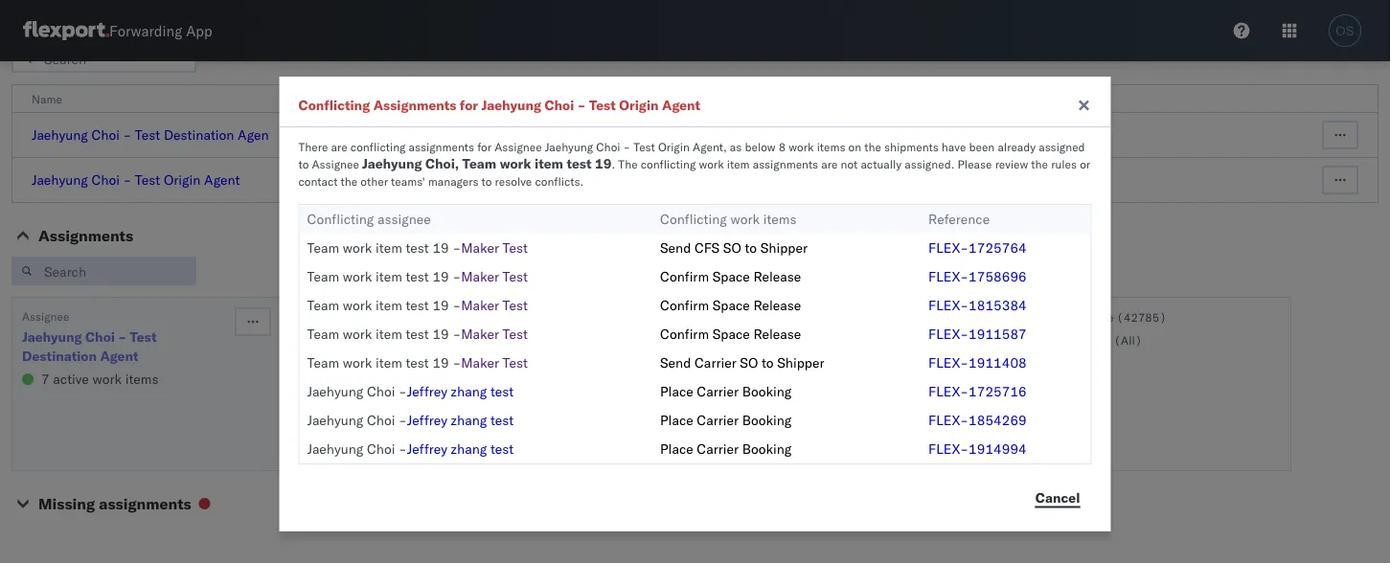 Task type: vqa. For each thing, say whether or not it's contained in the screenshot.
my client's work
no



Task type: describe. For each thing, give the bounding box(es) containing it.
jaehyung inside assignee jaehyung choi - test origin agent
[[668, 329, 728, 346]]

7
[[41, 371, 50, 388]]

- inside the assignee jaehyung choi - test destination agent
[[118, 329, 126, 346]]

conflicting assignee
[[307, 211, 431, 228]]

send carrier so to shipper
[[660, 355, 825, 371]]

schedule
[[427, 333, 475, 347]]

place for flex-1725716
[[660, 383, 694, 400]]

miami for jaehyung choi - test destination agent
[[545, 127, 582, 143]]

(all)
[[1114, 333, 1143, 347]]

place carrier booking for flex-1854269
[[660, 412, 792, 429]]

choi inside the assignee jaehyung choi - test destination agent
[[85, 329, 115, 346]]

flex-1854269
[[929, 412, 1027, 429]]

carrier for flex-1911408
[[695, 355, 737, 371]]

origin inside assignee jaehyung choi - test origin agent
[[806, 329, 845, 346]]

not
[[841, 157, 858, 172]]

there are conflicting assignments for assignee jaehyung choi - test origin agent , as below 8
[[299, 139, 786, 154]]

shipments
[[885, 139, 939, 154]]

so for carrier
[[740, 355, 758, 371]]

agent left the as
[[693, 139, 724, 154]]

j test
[[802, 127, 834, 143]]

flex-1815384
[[929, 297, 1027, 314]]

miami for jaehyung choi - test origin agent
[[545, 172, 582, 188]]

to up conflicting assignments on the bottom
[[762, 355, 774, 371]]

item inside client is bookings test consignee (42785) work item type is space release (all)
[[966, 333, 991, 347]]

work inside client is bookings test consignee (42785) work item type is space release (all)
[[934, 333, 963, 347]]

n/a for jaehyung choi - test origin agent
[[288, 172, 316, 188]]

rules
[[1052, 157, 1077, 172]]

jaehyung inside the assignee jaehyung choi - test destination agent
[[22, 329, 82, 346]]

work item type is
[[288, 333, 386, 347]]

import
[[389, 333, 424, 347]]

flexport. image
[[23, 21, 109, 40]]

flex- for 1725716
[[929, 383, 969, 400]]

or
[[1080, 157, 1091, 172]]

booking for flex-1725716
[[742, 383, 792, 400]]

send cfs so to shipper
[[660, 240, 808, 256]]

flex- for 1815384
[[929, 297, 969, 314]]

agent left there
[[238, 127, 274, 143]]

1 horizontal spatial assignments
[[373, 97, 457, 114]]

os
[[1336, 23, 1355, 38]]

1815384
[[969, 297, 1027, 314]]

teams'
[[391, 174, 425, 188]]

items up conflicting assignments on the bottom
[[771, 371, 805, 388]]

already
[[998, 139, 1036, 154]]

flex-1758696
[[929, 268, 1027, 285]]

below
[[745, 139, 776, 154]]

maker test link for flex-1911408
[[461, 355, 528, 371]]

team work item test 19 - maker test for flex-1758696
[[307, 268, 528, 285]]

client for client is bookings test consignee (42785) work item type is space release (all)
[[934, 310, 968, 324]]

consignee for client is bookings test consignee (42785)
[[413, 310, 468, 324]]

1725764
[[969, 240, 1027, 256]]

flex- for 1758696
[[929, 268, 969, 285]]

assignee inside assignee jaehyung choi - test origin agent
[[668, 309, 715, 323]]

maker for flex-1725764
[[461, 240, 499, 256]]

on
[[849, 139, 862, 154]]

0 vertical spatial jaehyung choi - test destination agent link
[[32, 127, 274, 143]]

flex- for 1854269
[[929, 412, 969, 429]]

flex-1854269 link
[[929, 412, 1027, 429]]

(42785) for client is bookings test consignee (42785) work item type is space release (all)
[[1117, 310, 1167, 324]]

cancel
[[1036, 489, 1081, 506]]

assigned
[[1039, 139, 1086, 154]]

1911587
[[969, 326, 1027, 343]]

team work item test 19 - maker test for flex-1815384
[[307, 297, 528, 314]]

name
[[32, 92, 62, 106]]

team work item test 19 - maker test for flex-1911587
[[307, 326, 528, 343]]

assignee jaehyung choi - test origin agent
[[668, 309, 845, 365]]

missing assignments
[[38, 495, 191, 514]]

is up 'work item type is'
[[324, 310, 334, 324]]

have
[[942, 139, 966, 154]]

booking for flex-1914994
[[742, 441, 792, 458]]

test inside the assignee jaehyung choi - test destination agent
[[130, 329, 157, 346]]

flex-1911408 link
[[929, 355, 1027, 371]]

conflicting for conflicting work items
[[660, 211, 727, 228]]

confirm space release for flex-1815384
[[660, 297, 802, 314]]

jaehyung choi - test destination agent
[[32, 127, 274, 143]]

reference
[[929, 211, 990, 228]]

agent inside the assignee jaehyung choi - test destination agent
[[100, 348, 138, 365]]

managers
[[428, 174, 479, 188]]

review
[[995, 157, 1029, 172]]

flex- for 1914994
[[929, 441, 969, 458]]

been
[[969, 139, 995, 154]]

client is bookings test consignee (42785)
[[288, 310, 521, 324]]

. the conflicting work item assignments are not actually assigned. please review the rules or contact the other teams' managers to resolve conflicts.
[[299, 157, 1091, 188]]

cancel button
[[1024, 484, 1092, 513]]

assignments up choi,
[[409, 139, 474, 154]]

maker test link for flex-1911587
[[461, 326, 528, 343]]

is left import
[[377, 333, 386, 347]]

team for flex-1911408
[[307, 355, 340, 371]]

1725716
[[969, 383, 1027, 400]]

19 left the
[[595, 155, 612, 172]]

work inside . the conflicting work item assignments are not actually assigned. please review the rules or contact the other teams' managers to resolve conflicts.
[[699, 157, 724, 172]]

8
[[779, 139, 786, 154]]

7 active work items
[[41, 371, 159, 388]]

test inside client is bookings test consignee (42785) work item type is space release (all)
[[1034, 310, 1056, 324]]

work items on the shipments have been already assigned to assignee
[[299, 139, 1086, 172]]

2 active work items
[[687, 371, 805, 388]]

forwarding app
[[109, 22, 212, 40]]

agent inside assignee jaehyung choi - test origin agent
[[668, 348, 706, 365]]

jeffrey zhang test link for flex-1725716
[[407, 383, 514, 400]]

import schedule updates (9)
[[389, 333, 546, 347]]

flex- for 1911587
[[929, 326, 969, 343]]

1 item from the left
[[320, 333, 345, 347]]

client is bookings test consignee (42785) work item type is space release (all)
[[934, 310, 1167, 347]]

conflicting for are
[[351, 139, 406, 154]]

jaehyung choi - test origin agent
[[32, 172, 240, 188]]

send for send cfs so to shipper
[[660, 240, 691, 256]]

assignments right missing
[[99, 495, 191, 514]]

assigned.
[[905, 157, 955, 172]]

item for flex-1911587
[[376, 326, 402, 343]]

cfs
[[695, 240, 720, 256]]

release for flex-1758696
[[754, 268, 802, 285]]

flex-1911587 link
[[929, 326, 1027, 343]]

the
[[618, 157, 638, 172]]

conflicting assignments for jaehyung choi - test origin agent
[[299, 97, 701, 114]]

confirm space release for flex-1758696
[[660, 268, 802, 285]]

confirm for flex-1911587
[[660, 326, 709, 343]]

1 vertical spatial jaehyung choi - test origin agent link
[[668, 328, 879, 366]]

19 for flex-1911587
[[433, 326, 449, 343]]

1854269
[[969, 412, 1027, 429]]

release for flex-1815384
[[754, 297, 802, 314]]

forwarding
[[109, 22, 182, 40]]

carrier for flex-1854269
[[697, 412, 739, 429]]

jeffrey zhang test link for flex-1914994
[[407, 441, 514, 458]]

booking for flex-1854269
[[742, 412, 792, 429]]

,
[[724, 139, 727, 154]]

maker for flex-1758696
[[461, 268, 499, 285]]

(9)
[[525, 333, 546, 347]]

are inside . the conflicting work item assignments are not actually assigned. please review the rules or contact the other teams' managers to resolve conflicts.
[[822, 157, 838, 172]]

.
[[612, 157, 615, 172]]

place for flex-1854269
[[660, 412, 694, 429]]

send for send carrier so to shipper
[[660, 355, 691, 371]]

jeffrey for flex-1854269
[[407, 412, 448, 429]]

0 horizontal spatial are
[[331, 139, 348, 154]]

maker for flex-1911408
[[461, 355, 499, 371]]

actually
[[861, 157, 902, 172]]

to inside . the conflicting work item assignments are not actually assigned. please review the rules or contact the other teams' managers to resolve conflicts.
[[482, 174, 492, 188]]

flex-1725716
[[929, 383, 1027, 400]]

there
[[299, 139, 328, 154]]

active for 7
[[53, 371, 89, 388]]

release for flex-1911587
[[754, 326, 802, 343]]

2
[[687, 371, 696, 388]]

bookings for client is bookings test consignee (42785) work item type is space release (all)
[[983, 310, 1031, 324]]

1 vertical spatial assignments
[[38, 226, 133, 245]]

flex-1758696 link
[[929, 268, 1027, 285]]

assignee
[[378, 211, 431, 228]]

conflicting work items
[[660, 211, 797, 228]]

0 vertical spatial destination
[[164, 127, 234, 143]]

title
[[288, 92, 311, 106]]

choi,
[[425, 155, 459, 172]]

jeffrey zhang test link for flex-1854269
[[407, 412, 514, 429]]



Task type: locate. For each thing, give the bounding box(es) containing it.
2 confirm from the top
[[660, 297, 709, 314]]

19
[[595, 155, 612, 172], [433, 240, 449, 256], [433, 268, 449, 285], [433, 297, 449, 314], [433, 326, 449, 343], [433, 355, 449, 371]]

conflicting inside . the conflicting work item assignments are not actually assigned. please review the rules or contact the other teams' managers to resolve conflicts.
[[641, 157, 696, 172]]

type
[[348, 333, 374, 347], [994, 333, 1020, 347]]

0 vertical spatial place
[[660, 383, 694, 400]]

client up flex-1911587 link
[[934, 310, 968, 324]]

1914994
[[969, 441, 1027, 458]]

2 zhang from the top
[[451, 412, 487, 429]]

2 maker test link from the top
[[461, 268, 528, 285]]

2 type from the left
[[994, 333, 1020, 347]]

1 horizontal spatial (42785)
[[1117, 310, 1167, 324]]

1 horizontal spatial are
[[822, 157, 838, 172]]

3 flex- from the top
[[929, 297, 969, 314]]

assignments down 2 active work items
[[758, 394, 834, 411]]

19 up 'client is bookings test consignee (42785)'
[[433, 268, 449, 285]]

(42785) up updates
[[471, 310, 521, 324]]

3 booking from the top
[[742, 441, 792, 458]]

team for flex-1911587
[[307, 326, 340, 343]]

conflicting down contact
[[307, 211, 374, 228]]

jaehyung choi - test destination agent link up 7 active work items
[[22, 328, 233, 366]]

2 team work item test 19 - maker test from the top
[[307, 268, 528, 285]]

assignments inside . the conflicting work item assignments are not actually assigned. please review the rules or contact the other teams' managers to resolve conflicts.
[[753, 157, 819, 172]]

bookings
[[337, 310, 385, 324], [983, 310, 1031, 324]]

flex- up flex-1815384 link
[[929, 268, 969, 285]]

2 vertical spatial the
[[341, 174, 358, 188]]

n/a for jaehyung choi - test destination agent
[[288, 127, 316, 143]]

2 vertical spatial zhang
[[451, 441, 487, 458]]

0 horizontal spatial destination
[[22, 348, 97, 365]]

1 confirm from the top
[[660, 268, 709, 285]]

1 bookings from the left
[[337, 310, 385, 324]]

3 place from the top
[[660, 441, 694, 458]]

1 work from the left
[[288, 333, 317, 347]]

1 horizontal spatial jaehyung choi - test origin agent link
[[668, 328, 879, 366]]

19 for flex-1758696
[[433, 268, 449, 285]]

1 send from the top
[[660, 240, 691, 256]]

conflicting down 2 active work items
[[687, 394, 754, 411]]

search text field down forwarding app link
[[12, 44, 196, 73]]

jaehyung choi - test origin agent link down jaehyung choi - test destination agent
[[32, 172, 240, 188]]

0 horizontal spatial jaehyung choi - test origin agent link
[[32, 172, 240, 188]]

conflicting right the
[[641, 157, 696, 172]]

maker test link
[[461, 240, 528, 256], [461, 268, 528, 285], [461, 297, 528, 314], [461, 326, 528, 343], [461, 355, 528, 371]]

3 confirm space release from the top
[[660, 326, 802, 343]]

0 horizontal spatial bookings
[[337, 310, 385, 324]]

item up import
[[376, 297, 402, 314]]

jaehyung choi - jeffrey zhang test for flex-1725716
[[307, 383, 514, 400]]

8 flex- from the top
[[929, 441, 969, 458]]

missing
[[38, 495, 95, 514]]

shipper
[[761, 240, 808, 256], [777, 355, 825, 371]]

0 vertical spatial so
[[723, 240, 742, 256]]

carrier
[[695, 355, 737, 371], [697, 383, 739, 400], [697, 412, 739, 429], [697, 441, 739, 458]]

zhang for flex-1725716
[[451, 383, 487, 400]]

zhang for flex-1914994
[[451, 441, 487, 458]]

0 horizontal spatial active
[[53, 371, 89, 388]]

2 confirm space release from the top
[[660, 297, 802, 314]]

maker for flex-1815384
[[461, 297, 499, 314]]

1 vertical spatial send
[[660, 355, 691, 371]]

5 maker test link from the top
[[461, 355, 528, 371]]

(42785) up (all)
[[1117, 310, 1167, 324]]

0 horizontal spatial assignments
[[38, 226, 133, 245]]

assignee inside the assignee jaehyung choi - test destination agent
[[22, 309, 69, 323]]

so right cfs
[[723, 240, 742, 256]]

team for flex-1725764
[[307, 240, 340, 256]]

item for flex-1911408
[[376, 355, 402, 371]]

maker test link for flex-1725764
[[461, 240, 528, 256]]

assignments
[[373, 97, 457, 114], [38, 226, 133, 245]]

test
[[589, 97, 616, 114], [135, 127, 160, 143], [634, 139, 655, 154], [135, 172, 160, 188], [503, 240, 528, 256], [503, 268, 528, 285], [503, 297, 528, 314], [388, 310, 410, 324], [1034, 310, 1056, 324], [503, 326, 528, 343], [130, 329, 157, 346], [776, 329, 803, 346], [503, 355, 528, 371]]

place for flex-1914994
[[660, 441, 694, 458]]

7 flex- from the top
[[929, 412, 969, 429]]

2 place carrier booking from the top
[[660, 412, 792, 429]]

1 horizontal spatial type
[[994, 333, 1020, 347]]

consignee right 1815384
[[1059, 310, 1114, 324]]

2 consignee from the left
[[1059, 310, 1114, 324]]

1 active from the left
[[53, 371, 89, 388]]

1 flex- from the top
[[929, 240, 969, 256]]

team work item test 19 - maker test down 'client is bookings test consignee (42785)'
[[307, 326, 528, 343]]

item inside . the conflicting work item assignments are not actually assigned. please review the rules or contact the other teams' managers to resolve conflicts.
[[727, 157, 750, 172]]

conflicting for conflicting assignments for jaehyung choi - test origin agent
[[299, 97, 370, 114]]

origin up . the conflicting work item assignments are not actually assigned. please review the rules or contact the other teams' managers to resolve conflicts.
[[658, 139, 690, 154]]

shipper for send cfs so to shipper
[[761, 240, 808, 256]]

1 vertical spatial miami
[[545, 172, 582, 188]]

0 vertical spatial miami
[[545, 127, 582, 143]]

n/a
[[288, 127, 316, 143], [288, 172, 316, 188]]

team work item test 19 - maker test
[[307, 240, 528, 256], [307, 268, 528, 285], [307, 297, 528, 314], [307, 326, 528, 343], [307, 355, 528, 371]]

flex- down reference
[[929, 240, 969, 256]]

1 jaehyung choi - jeffrey zhang test from the top
[[307, 383, 514, 400]]

0 horizontal spatial consignee
[[413, 310, 468, 324]]

2 place from the top
[[660, 412, 694, 429]]

1 vertical spatial n/a
[[288, 172, 316, 188]]

search text field up the assignee jaehyung choi - test destination agent on the left
[[12, 257, 196, 286]]

item down 'client is bookings test consignee (42785)'
[[376, 326, 402, 343]]

the left other
[[341, 174, 358, 188]]

conflicting up cfs
[[660, 211, 727, 228]]

1 maker test link from the top
[[461, 240, 528, 256]]

1 client from the left
[[288, 310, 322, 324]]

item
[[535, 155, 564, 172], [727, 157, 750, 172], [376, 240, 402, 256], [376, 268, 402, 285], [376, 297, 402, 314], [376, 326, 402, 343], [376, 355, 402, 371]]

to down jaehyung choi, team work item test 19
[[482, 174, 492, 188]]

0 vertical spatial jeffrey
[[407, 383, 448, 400]]

2 jeffrey from the top
[[407, 412, 448, 429]]

1 place carrier booking from the top
[[660, 383, 792, 400]]

so
[[723, 240, 742, 256], [740, 355, 758, 371]]

zhang for flex-1854269
[[451, 412, 487, 429]]

1 zhang from the top
[[451, 383, 487, 400]]

bookings inside client is bookings test consignee (42785) work item type is space release (all)
[[983, 310, 1031, 324]]

2 vertical spatial booking
[[742, 441, 792, 458]]

confirm space release for flex-1911587
[[660, 326, 802, 343]]

active right 7
[[53, 371, 89, 388]]

6 flex- from the top
[[929, 383, 969, 400]]

0 vertical spatial booking
[[742, 383, 792, 400]]

2 jaehyung choi - jeffrey zhang test from the top
[[307, 412, 514, 429]]

4 team work item test 19 - maker test from the top
[[307, 326, 528, 343]]

jeffrey for flex-1725716
[[407, 383, 448, 400]]

1 vertical spatial the
[[1032, 157, 1049, 172]]

1 miami from the top
[[545, 127, 582, 143]]

agent up 7 active work items
[[100, 348, 138, 365]]

4 maker test link from the top
[[461, 326, 528, 343]]

team work item test 19 - maker test for flex-1911408
[[307, 355, 528, 371]]

are left the not
[[822, 157, 838, 172]]

1 maker from the top
[[461, 240, 499, 256]]

3 place carrier booking from the top
[[660, 441, 792, 458]]

5 maker from the top
[[461, 355, 499, 371]]

consignee for client is bookings test consignee (42785) work item type is space release (all)
[[1059, 310, 1114, 324]]

flex-
[[929, 240, 969, 256], [929, 268, 969, 285], [929, 297, 969, 314], [929, 326, 969, 343], [929, 355, 969, 371], [929, 383, 969, 400], [929, 412, 969, 429], [929, 441, 969, 458]]

consignee inside client is bookings test consignee (42785) work item type is space release (all)
[[1059, 310, 1114, 324]]

team work item test 19 - maker test up import
[[307, 297, 528, 314]]

2 horizontal spatial the
[[1032, 157, 1049, 172]]

3 zhang from the top
[[451, 441, 487, 458]]

1 vertical spatial jaehyung choi - jeffrey zhang test
[[307, 412, 514, 429]]

1 vertical spatial zhang
[[451, 412, 487, 429]]

flex-1914994
[[929, 441, 1027, 458]]

flex- for 1911408
[[929, 355, 969, 371]]

(42785) inside client is bookings test consignee (42785) work item type is space release (all)
[[1117, 310, 1167, 324]]

assignee up 2
[[668, 309, 715, 323]]

5 flex- from the top
[[929, 355, 969, 371]]

1 horizontal spatial bookings
[[983, 310, 1031, 324]]

consignee up "schedule"
[[413, 310, 468, 324]]

0 vertical spatial the
[[865, 139, 882, 154]]

bookings for client is bookings test consignee (42785)
[[337, 310, 385, 324]]

1 place from the top
[[660, 383, 694, 400]]

flex- down flex-1725716
[[929, 412, 969, 429]]

2 vertical spatial confirm
[[660, 326, 709, 343]]

space
[[713, 268, 750, 285], [713, 297, 750, 314], [713, 326, 750, 343], [1035, 333, 1067, 347]]

send left cfs
[[660, 240, 691, 256]]

space for flex-1911587
[[713, 326, 750, 343]]

space inside client is bookings test consignee (42785) work item type is space release (all)
[[1035, 333, 1067, 347]]

(42785) for client is bookings test consignee (42785)
[[471, 310, 521, 324]]

to down there
[[299, 157, 309, 172]]

work
[[789, 139, 814, 154], [500, 155, 532, 172], [699, 157, 724, 172], [731, 211, 760, 228], [343, 240, 372, 256], [343, 268, 372, 285], [343, 297, 372, 314], [343, 326, 372, 343], [343, 355, 372, 371], [92, 371, 122, 388], [738, 371, 768, 388]]

2 flex- from the top
[[929, 268, 969, 285]]

2 miami from the top
[[545, 172, 582, 188]]

assignee jaehyung choi - test destination agent
[[22, 309, 157, 365]]

the right on in the top right of the page
[[865, 139, 882, 154]]

agent
[[662, 97, 701, 114], [238, 127, 274, 143], [693, 139, 724, 154], [204, 172, 240, 188], [100, 348, 138, 365], [668, 348, 706, 365]]

assignee inside work items on the shipments have been already assigned to assignee
[[312, 157, 359, 172]]

origin
[[619, 97, 659, 114], [658, 139, 690, 154], [164, 172, 201, 188], [806, 329, 845, 346]]

team for flex-1815384
[[307, 297, 340, 314]]

1 vertical spatial place carrier booking
[[660, 412, 792, 429]]

miami down office
[[545, 127, 582, 143]]

flex- up flex-1854269 link
[[929, 383, 969, 400]]

miami down the there are conflicting assignments for assignee jaehyung choi - test origin agent , as below 8
[[545, 172, 582, 188]]

item up 'client is bookings test consignee (42785)'
[[376, 268, 402, 285]]

flex-1725764 link
[[929, 240, 1027, 256]]

conflicting for conflicting assignments
[[687, 394, 754, 411]]

conflicting for the
[[641, 157, 696, 172]]

4 maker from the top
[[461, 326, 499, 343]]

1 horizontal spatial the
[[865, 139, 882, 154]]

1 vertical spatial so
[[740, 355, 758, 371]]

1 vertical spatial conflicting
[[641, 157, 696, 172]]

conflicting up there
[[299, 97, 370, 114]]

19 down managers
[[433, 240, 449, 256]]

team work item test 19 - maker test down import
[[307, 355, 528, 371]]

0 vertical spatial search text field
[[12, 44, 196, 73]]

1 vertical spatial destination
[[22, 348, 97, 365]]

to
[[299, 157, 309, 172], [482, 174, 492, 188], [745, 240, 757, 256], [762, 355, 774, 371]]

team work item test 19 - maker test up 'client is bookings test consignee (42785)'
[[307, 268, 528, 285]]

19 for flex-1911408
[[433, 355, 449, 371]]

origin down jaehyung choi - test destination agent
[[164, 172, 201, 188]]

1 vertical spatial booking
[[742, 412, 792, 429]]

3 team work item test 19 - maker test from the top
[[307, 297, 528, 314]]

team
[[463, 155, 497, 172], [307, 240, 340, 256], [307, 268, 340, 285], [307, 297, 340, 314], [307, 326, 340, 343], [307, 355, 340, 371]]

2 vertical spatial jaehyung choi - jeffrey zhang test
[[307, 441, 514, 458]]

flex- down flex-1854269 link
[[929, 441, 969, 458]]

origin up the
[[619, 97, 659, 114]]

2 booking from the top
[[742, 412, 792, 429]]

1 vertical spatial shipper
[[777, 355, 825, 371]]

flex- for 1725764
[[929, 240, 969, 256]]

item down the as
[[727, 157, 750, 172]]

carrier for flex-1725716
[[697, 383, 739, 400]]

bookings up 'work item type is'
[[337, 310, 385, 324]]

1 horizontal spatial active
[[699, 371, 735, 388]]

active for 2
[[699, 371, 735, 388]]

assignments up choi,
[[373, 97, 457, 114]]

1 (42785) from the left
[[471, 310, 521, 324]]

n/a down there
[[288, 172, 316, 188]]

items left on in the top right of the page
[[817, 139, 846, 154]]

3 jaehyung choi - jeffrey zhang test from the top
[[307, 441, 514, 458]]

1 horizontal spatial destination
[[164, 127, 234, 143]]

so for cfs
[[723, 240, 742, 256]]

1758696
[[969, 268, 1027, 285]]

0 horizontal spatial client
[[288, 310, 322, 324]]

choi inside assignee jaehyung choi - test origin agent
[[731, 329, 761, 346]]

19 for flex-1815384
[[433, 297, 449, 314]]

type up the 1911408
[[994, 333, 1020, 347]]

assignments
[[409, 139, 474, 154], [753, 157, 819, 172], [758, 394, 834, 411], [99, 495, 191, 514]]

0 horizontal spatial work
[[288, 333, 317, 347]]

team for flex-1758696
[[307, 268, 340, 285]]

assignee up resolve
[[495, 139, 542, 154]]

j
[[802, 127, 807, 143]]

3 jeffrey zhang test link from the top
[[407, 441, 514, 458]]

confirm for flex-1815384
[[660, 297, 709, 314]]

destination up 7
[[22, 348, 97, 365]]

assignments down the 8
[[753, 157, 819, 172]]

2 maker from the top
[[461, 268, 499, 285]]

1 jeffrey from the top
[[407, 383, 448, 400]]

0 vertical spatial jeffrey zhang test link
[[407, 383, 514, 400]]

2 vertical spatial place carrier booking
[[660, 441, 792, 458]]

1 jeffrey zhang test link from the top
[[407, 383, 514, 400]]

1 consignee from the left
[[413, 310, 468, 324]]

0 horizontal spatial conflicting
[[351, 139, 406, 154]]

1 vertical spatial jaehyung choi - test destination agent link
[[22, 328, 233, 366]]

place carrier booking for flex-1725716
[[660, 383, 792, 400]]

shipper up conflicting assignments on the bottom
[[777, 355, 825, 371]]

1 vertical spatial jeffrey
[[407, 412, 448, 429]]

team work item test 19 - maker test down assignee at the top
[[307, 240, 528, 256]]

items
[[817, 139, 846, 154], [764, 211, 797, 228], [125, 371, 159, 388], [771, 371, 805, 388]]

2 work from the left
[[934, 333, 963, 347]]

0 vertical spatial are
[[331, 139, 348, 154]]

Search text field
[[12, 44, 196, 73], [12, 257, 196, 286]]

shipper for send carrier so to shipper
[[777, 355, 825, 371]]

conflicts.
[[535, 174, 584, 188]]

2 vertical spatial confirm space release
[[660, 326, 802, 343]]

1 team work item test 19 - maker test from the top
[[307, 240, 528, 256]]

flex- down flex-1911587 in the right of the page
[[929, 355, 969, 371]]

2 jeffrey zhang test link from the top
[[407, 412, 514, 429]]

zhang
[[451, 383, 487, 400], [451, 412, 487, 429], [451, 441, 487, 458]]

flex- up flex-1911408 link
[[929, 326, 969, 343]]

jaehyung choi - test origin agent link up 2 active work items
[[668, 328, 879, 366]]

carrier for flex-1914994
[[697, 441, 739, 458]]

19 right import
[[433, 326, 449, 343]]

team work item test 19 - maker test for flex-1725764
[[307, 240, 528, 256]]

0 vertical spatial jaehyung choi - test origin agent link
[[32, 172, 240, 188]]

active right 2
[[699, 371, 735, 388]]

0 vertical spatial confirm
[[660, 268, 709, 285]]

contact
[[299, 174, 338, 188]]

1 horizontal spatial conflicting
[[641, 157, 696, 172]]

0 vertical spatial confirm space release
[[660, 268, 802, 285]]

maker
[[461, 240, 499, 256], [461, 268, 499, 285], [461, 297, 499, 314], [461, 326, 499, 343], [461, 355, 499, 371]]

0 vertical spatial zhang
[[451, 383, 487, 400]]

type inside client is bookings test consignee (42785) work item type is space release (all)
[[994, 333, 1020, 347]]

flex- down "flex-1758696" link
[[929, 297, 969, 314]]

assignments down jaehyung choi - test origin agent
[[38, 226, 133, 245]]

19 for flex-1725764
[[433, 240, 449, 256]]

item for flex-1758696
[[376, 268, 402, 285]]

items inside work items on the shipments have been already assigned to assignee
[[817, 139, 846, 154]]

0 vertical spatial place carrier booking
[[660, 383, 792, 400]]

0 horizontal spatial item
[[320, 333, 345, 347]]

1 vertical spatial are
[[822, 157, 838, 172]]

jeffrey for flex-1914994
[[407, 441, 448, 458]]

please
[[958, 157, 992, 172]]

item for flex-1815384
[[376, 297, 402, 314]]

assignee
[[495, 139, 542, 154], [312, 157, 359, 172], [22, 309, 69, 323], [668, 309, 715, 323]]

so up conflicting assignments on the bottom
[[740, 355, 758, 371]]

0 horizontal spatial (42785)
[[471, 310, 521, 324]]

flex-1815384 link
[[929, 297, 1027, 314]]

agent up work items on the shipments have been already assigned to assignee
[[662, 97, 701, 114]]

jaehyung choi - jeffrey zhang test
[[307, 383, 514, 400], [307, 412, 514, 429], [307, 441, 514, 458]]

jaehyung choi - jeffrey zhang test for flex-1914994
[[307, 441, 514, 458]]

0 vertical spatial n/a
[[288, 127, 316, 143]]

1 vertical spatial search text field
[[12, 257, 196, 286]]

0 vertical spatial for
[[460, 97, 478, 114]]

destination up jaehyung choi - test origin agent
[[164, 127, 234, 143]]

2 client from the left
[[934, 310, 968, 324]]

jeffrey
[[407, 383, 448, 400], [407, 412, 448, 429], [407, 441, 448, 458]]

the left rules
[[1032, 157, 1049, 172]]

flex-1725764
[[929, 240, 1027, 256]]

the
[[865, 139, 882, 154], [1032, 157, 1049, 172], [341, 174, 358, 188]]

item for flex-1725764
[[376, 240, 402, 256]]

1 vertical spatial confirm space release
[[660, 297, 802, 314]]

bookings up 1911587
[[983, 310, 1031, 324]]

0 vertical spatial conflicting
[[351, 139, 406, 154]]

1 vertical spatial place
[[660, 412, 694, 429]]

items down the assignee jaehyung choi - test destination agent on the left
[[125, 371, 159, 388]]

test
[[811, 127, 834, 143], [567, 155, 592, 172], [406, 240, 429, 256], [406, 268, 429, 285], [406, 297, 429, 314], [406, 326, 429, 343], [406, 355, 429, 371], [491, 383, 514, 400], [491, 412, 514, 429], [491, 441, 514, 458]]

client up 'work item type is'
[[288, 310, 322, 324]]

item down the there are conflicting assignments for assignee jaehyung choi - test origin agent , as below 8
[[535, 155, 564, 172]]

work inside work items on the shipments have been already assigned to assignee
[[789, 139, 814, 154]]

1 booking from the top
[[742, 383, 792, 400]]

jaehyung choi, team work item test 19
[[362, 155, 612, 172]]

0 vertical spatial send
[[660, 240, 691, 256]]

2 (42785) from the left
[[1117, 310, 1167, 324]]

1 vertical spatial jeffrey zhang test link
[[407, 412, 514, 429]]

flex-1914994 link
[[929, 441, 1027, 458]]

0 horizontal spatial the
[[341, 174, 358, 188]]

2 vertical spatial jeffrey
[[407, 441, 448, 458]]

1 horizontal spatial consignee
[[1059, 310, 1114, 324]]

test inside assignee jaehyung choi - test origin agent
[[776, 329, 803, 346]]

3 jeffrey from the top
[[407, 441, 448, 458]]

- inside assignee jaehyung choi - test origin agent
[[764, 329, 772, 346]]

shipper down conflicting work items
[[761, 240, 808, 256]]

jaehyung choi - jeffrey zhang test for flex-1854269
[[307, 412, 514, 429]]

item down import
[[376, 355, 402, 371]]

is up flex-1911587 link
[[970, 310, 980, 324]]

resolve
[[495, 174, 532, 188]]

2 n/a from the top
[[288, 172, 316, 188]]

flex-1725716 link
[[929, 383, 1027, 400]]

items up send cfs so to shipper
[[764, 211, 797, 228]]

assignee up contact
[[312, 157, 359, 172]]

maker for flex-1911587
[[461, 326, 499, 343]]

1 horizontal spatial work
[[934, 333, 963, 347]]

forwarding app link
[[23, 21, 212, 40]]

4 flex- from the top
[[929, 326, 969, 343]]

client inside client is bookings test consignee (42785) work item type is space release (all)
[[934, 310, 968, 324]]

0 vertical spatial assignments
[[373, 97, 457, 114]]

destination inside the assignee jaehyung choi - test destination agent
[[22, 348, 97, 365]]

the inside work items on the shipments have been already assigned to assignee
[[865, 139, 882, 154]]

0 vertical spatial jaehyung choi - jeffrey zhang test
[[307, 383, 514, 400]]

other
[[361, 174, 388, 188]]

conflicting assignments
[[687, 394, 834, 411]]

1911408
[[969, 355, 1027, 371]]

conflicting
[[351, 139, 406, 154], [641, 157, 696, 172]]

send up conflicting assignments on the bottom
[[660, 355, 691, 371]]

item left import
[[320, 333, 345, 347]]

choi
[[545, 97, 574, 114], [91, 127, 120, 143], [596, 139, 621, 154], [91, 172, 120, 188], [85, 329, 115, 346], [731, 329, 761, 346], [367, 383, 395, 400], [367, 412, 395, 429], [367, 441, 395, 458]]

flex-1911408
[[929, 355, 1027, 371]]

miami
[[545, 127, 582, 143], [545, 172, 582, 188]]

conflicting up other
[[351, 139, 406, 154]]

1 vertical spatial confirm
[[660, 297, 709, 314]]

item down assignee at the top
[[376, 240, 402, 256]]

space for flex-1815384
[[713, 297, 750, 314]]

updates
[[478, 333, 522, 347]]

as
[[730, 139, 742, 154]]

2 item from the left
[[966, 333, 991, 347]]

flex-1911587
[[929, 326, 1027, 343]]

1 n/a from the top
[[288, 127, 316, 143]]

app
[[186, 22, 212, 40]]

consignee
[[413, 310, 468, 324], [1059, 310, 1114, 324]]

1 horizontal spatial item
[[966, 333, 991, 347]]

2 bookings from the left
[[983, 310, 1031, 324]]

1 horizontal spatial client
[[934, 310, 968, 324]]

booking
[[742, 383, 792, 400], [742, 412, 792, 429], [742, 441, 792, 458]]

1 vertical spatial for
[[477, 139, 492, 154]]

jaehyung choi - test origin agent link
[[32, 172, 240, 188], [668, 328, 879, 366]]

item
[[320, 333, 345, 347], [966, 333, 991, 347]]

type left import
[[348, 333, 374, 347]]

2 active from the left
[[699, 371, 735, 388]]

3 confirm from the top
[[660, 326, 709, 343]]

0 horizontal spatial type
[[348, 333, 374, 347]]

os button
[[1324, 9, 1368, 53]]

release inside client is bookings test consignee (42785) work item type is space release (all)
[[1070, 333, 1111, 347]]

to down conflicting work items
[[745, 240, 757, 256]]

5 team work item test 19 - maker test from the top
[[307, 355, 528, 371]]

2 search text field from the top
[[12, 257, 196, 286]]

1 search text field from the top
[[12, 44, 196, 73]]

maker test link for flex-1815384
[[461, 297, 528, 314]]

conflicting for conflicting assignee
[[307, 211, 374, 228]]

origin up send carrier so to shipper
[[806, 329, 845, 346]]

jeffrey zhang test link
[[407, 383, 514, 400], [407, 412, 514, 429], [407, 441, 514, 458]]

place carrier booking for flex-1914994
[[660, 441, 792, 458]]

agent down jaehyung choi - test destination agent
[[204, 172, 240, 188]]

jaehyung choi - test destination agent link up jaehyung choi - test origin agent
[[32, 127, 274, 143]]

to inside work items on the shipments have been already assigned to assignee
[[299, 157, 309, 172]]

are right there
[[331, 139, 348, 154]]

is up the 1911408
[[1023, 333, 1032, 347]]

agent up 2
[[668, 348, 706, 365]]

2 vertical spatial place
[[660, 441, 694, 458]]

3 maker from the top
[[461, 297, 499, 314]]

2 send from the top
[[660, 355, 691, 371]]

0 vertical spatial shipper
[[761, 240, 808, 256]]

maker test link for flex-1758696
[[461, 268, 528, 285]]

space for flex-1758696
[[713, 268, 750, 285]]

n/a down title
[[288, 127, 316, 143]]

office
[[545, 92, 577, 106]]

1 confirm space release from the top
[[660, 268, 802, 285]]

item up the flex-1911408 at the right
[[966, 333, 991, 347]]

client for client is bookings test consignee (42785)
[[288, 310, 322, 324]]

1 type from the left
[[348, 333, 374, 347]]

confirm for flex-1758696
[[660, 268, 709, 285]]

assignee up 7
[[22, 309, 69, 323]]

19 down "schedule"
[[433, 355, 449, 371]]

place carrier booking
[[660, 383, 792, 400], [660, 412, 792, 429], [660, 441, 792, 458]]

3 maker test link from the top
[[461, 297, 528, 314]]

2 vertical spatial jeffrey zhang test link
[[407, 441, 514, 458]]



